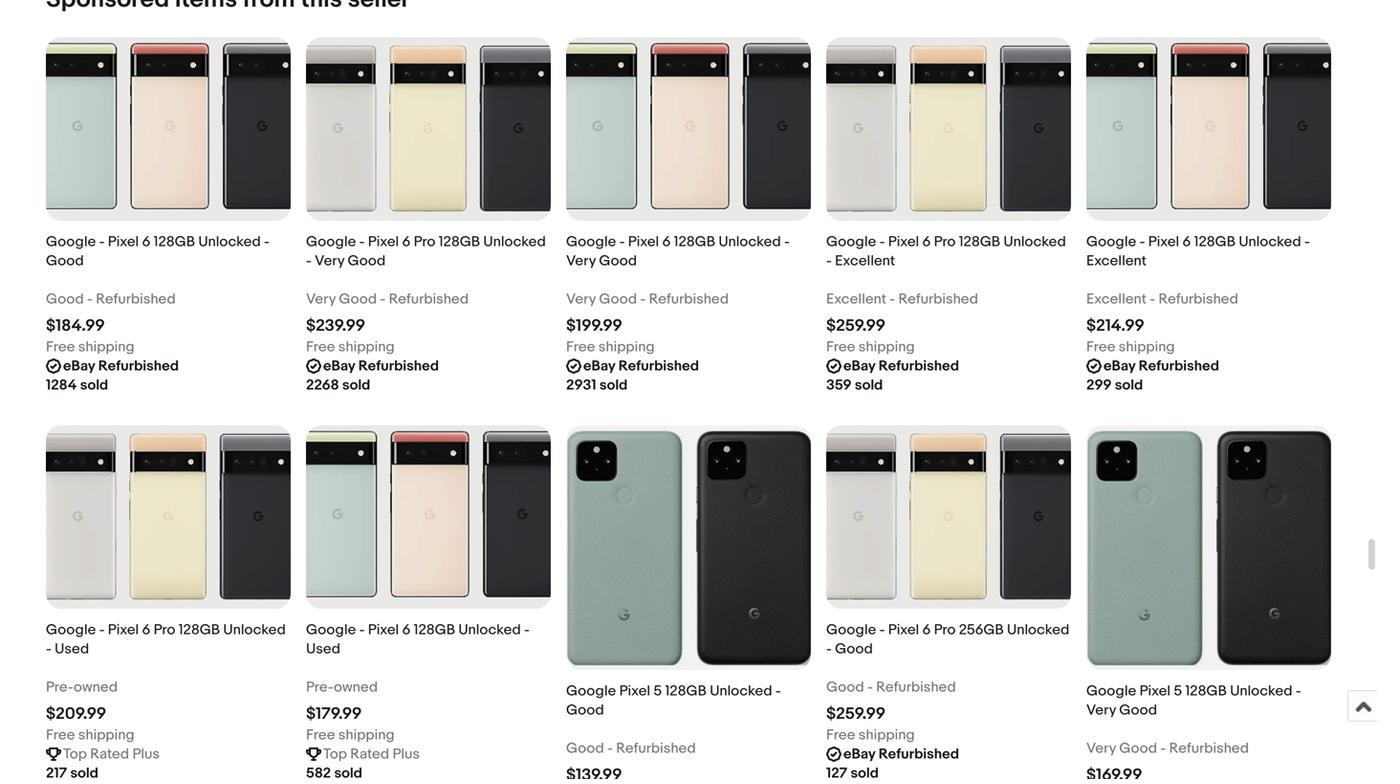 Task type: locate. For each thing, give the bounding box(es) containing it.
sold
[[80, 377, 108, 394], [342, 377, 370, 394], [600, 377, 628, 394], [855, 377, 883, 394], [1115, 377, 1143, 394]]

0 horizontal spatial rated
[[90, 746, 129, 763]]

pixel for good - refurbished $184.99 free shipping
[[108, 233, 139, 251]]

google - pixel 6 pro 128gb unlocked - excellent
[[826, 233, 1066, 270]]

1 horizontal spatial top
[[323, 746, 347, 763]]

excellent - refurbished $259.99 free shipping
[[826, 291, 978, 356]]

unlocked
[[198, 233, 261, 251], [483, 233, 546, 251], [719, 233, 781, 251], [1004, 233, 1066, 251], [1239, 233, 1301, 251], [223, 622, 286, 639], [458, 622, 521, 639], [1007, 622, 1070, 639], [710, 683, 772, 700], [1230, 683, 1293, 700]]

Good - Refurbished text field
[[46, 290, 176, 309], [826, 678, 956, 697], [566, 739, 696, 758]]

rated inside text field
[[90, 746, 129, 763]]

ebay refurbished text field down excellent - refurbished $214.99 free shipping
[[1104, 357, 1219, 376]]

1 rated from the left
[[90, 746, 129, 763]]

$259.99 inside excellent - refurbished $259.99 free shipping
[[826, 316, 886, 336]]

5 up good - refurbished
[[654, 683, 662, 700]]

0 horizontal spatial owned
[[74, 679, 118, 696]]

pixel inside google - pixel 6 pro 128gb unlocked - very good
[[368, 233, 399, 251]]

top inside text field
[[63, 746, 87, 763]]

free shipping text field for free
[[826, 338, 915, 357]]

very
[[315, 252, 344, 270], [566, 252, 596, 270], [306, 291, 336, 308], [566, 291, 596, 308], [1086, 702, 1116, 719], [1086, 740, 1116, 757]]

pixel inside google - pixel 6 128gb unlocked - used
[[368, 622, 399, 639]]

$259.99 for excellent - refurbished $259.99 free shipping
[[826, 316, 886, 336]]

2 5 from the left
[[1174, 683, 1182, 700]]

ebay refurbished for very good - refurbished $199.99 free shipping
[[583, 358, 699, 375]]

plus
[[132, 746, 160, 763], [393, 746, 420, 763]]

refurbished inside good - refurbished $259.99 free shipping
[[876, 679, 956, 696]]

owned inside pre-owned $179.99 free shipping
[[334, 679, 378, 696]]

excellent - refurbished text field for $214.99
[[1086, 290, 1238, 309]]

2 top rated plus from the left
[[323, 746, 420, 763]]

0 horizontal spatial excellent - refurbished text field
[[826, 290, 978, 309]]

pixel for excellent - refurbished $259.99 free shipping
[[888, 233, 919, 251]]

2 $259.99 text field from the top
[[826, 704, 886, 724]]

5 sold from the left
[[1115, 377, 1143, 394]]

google inside google pixel 5 128gb unlocked - very good
[[1086, 683, 1136, 700]]

pixel inside google - pixel 6 128gb unlocked - excellent
[[1148, 233, 1179, 251]]

Pre-owned text field
[[46, 678, 118, 697]]

group containing $184.99
[[46, 37, 1331, 779]]

1 very good - refurbished text field from the left
[[306, 290, 469, 309]]

$259.99 text field
[[826, 316, 886, 336], [826, 704, 886, 724]]

ebay refurbished down excellent - refurbished $214.99 free shipping
[[1104, 358, 1219, 375]]

1 top from the left
[[63, 746, 87, 763]]

google inside google - pixel 6 128gb unlocked - very good
[[566, 233, 616, 251]]

good inside google pixel 5 128gb unlocked - very good
[[1119, 702, 1157, 719]]

299
[[1086, 377, 1112, 394]]

sold for $184.99
[[80, 377, 108, 394]]

unlocked inside google pixel 5 128gb unlocked - good
[[710, 683, 772, 700]]

free inside good - refurbished $259.99 free shipping
[[826, 727, 855, 744]]

ebay refurbished text field down very good - refurbished $239.99 free shipping
[[323, 357, 439, 376]]

pixel for very good - refurbished $239.99 free shipping
[[368, 233, 399, 251]]

1 horizontal spatial pre-
[[306, 679, 334, 696]]

unlocked inside google - pixel 6 pro 256gb unlocked - good
[[1007, 622, 1070, 639]]

rated for $179.99
[[350, 746, 389, 763]]

1 horizontal spatial 5
[[1174, 683, 1182, 700]]

top down $209.99 text field at bottom left
[[63, 746, 87, 763]]

pre- up $209.99 text field at bottom left
[[46, 679, 74, 696]]

rated down pre-owned $179.99 free shipping
[[350, 746, 389, 763]]

2 free shipping text field from the left
[[826, 338, 915, 357]]

plus inside text field
[[132, 746, 160, 763]]

pixel inside google - pixel 6 128gb unlocked - good
[[108, 233, 139, 251]]

shipping inside good - refurbished $259.99 free shipping
[[859, 727, 915, 744]]

excellent up excellent - refurbished $259.99 free shipping
[[835, 252, 895, 270]]

0 horizontal spatial top
[[63, 746, 87, 763]]

ebay refurbished text field down good - refurbished $259.99 free shipping
[[844, 745, 959, 764]]

pixel inside google - pixel 6 128gb unlocked - very good
[[628, 233, 659, 251]]

pixel up excellent - refurbished $259.99 free shipping
[[888, 233, 919, 251]]

ebay for good - refurbished $184.99 free shipping
[[63, 358, 95, 375]]

free shipping text field up 359 sold text field
[[826, 338, 915, 357]]

pro inside google - pixel 6 pro 128gb unlocked - excellent
[[934, 233, 956, 251]]

5 up very good - refurbished text field
[[1174, 683, 1182, 700]]

ebay refurbished down very good - refurbished $199.99 free shipping
[[583, 358, 699, 375]]

google
[[46, 233, 96, 251], [306, 233, 356, 251], [566, 233, 616, 251], [826, 233, 876, 251], [1086, 233, 1136, 251], [46, 622, 96, 639], [306, 622, 356, 639], [826, 622, 876, 639], [566, 683, 616, 700], [1086, 683, 1136, 700]]

4 sold from the left
[[855, 377, 883, 394]]

$214.99 text field
[[1086, 316, 1145, 336]]

None text field
[[826, 764, 879, 779], [566, 766, 622, 779], [1086, 766, 1142, 779], [826, 764, 879, 779], [566, 766, 622, 779], [1086, 766, 1142, 779]]

ebay
[[63, 358, 95, 375], [323, 358, 355, 375], [583, 358, 615, 375], [844, 358, 875, 375], [1104, 358, 1136, 375], [844, 746, 875, 763]]

ebay refurbished for excellent - refurbished $214.99 free shipping
[[1104, 358, 1219, 375]]

sold right 2931
[[600, 377, 628, 394]]

0 horizontal spatial plus
[[132, 746, 160, 763]]

shipping inside pre-owned $209.99 free shipping
[[78, 727, 135, 744]]

1 horizontal spatial owned
[[334, 679, 378, 696]]

pixel up excellent - refurbished $214.99 free shipping
[[1148, 233, 1179, 251]]

google for excellent - refurbished $214.99 free shipping
[[1086, 233, 1136, 251]]

pixel up very good - refurbished $199.99 free shipping
[[628, 233, 659, 251]]

refurbished inside good - refurbished $184.99 free shipping
[[96, 291, 176, 308]]

ebay up 359 sold
[[844, 358, 875, 375]]

very good - refurbished text field down google - pixel 6 128gb unlocked - very good
[[566, 290, 729, 309]]

128gb inside google - pixel 6 128gb unlocked - used
[[414, 622, 455, 639]]

refurbished down google - pixel 6 pro 256gb unlocked - good
[[876, 679, 956, 696]]

excellent - refurbished text field down google - pixel 6 pro 128gb unlocked - excellent
[[826, 290, 978, 309]]

0 horizontal spatial ebay refurbished text field
[[63, 357, 179, 376]]

top inside text box
[[323, 746, 347, 763]]

google - pixel 6 128gb unlocked - excellent
[[1086, 233, 1310, 270]]

ebay up '2268 sold'
[[323, 358, 355, 375]]

-
[[99, 233, 105, 251], [264, 233, 270, 251], [359, 233, 365, 251], [619, 233, 625, 251], [784, 233, 790, 251], [880, 233, 885, 251], [1140, 233, 1145, 251], [1305, 233, 1310, 251], [306, 252, 312, 270], [826, 252, 832, 270], [87, 291, 93, 308], [380, 291, 386, 308], [640, 291, 646, 308], [890, 291, 895, 308], [1150, 291, 1155, 308], [99, 622, 105, 639], [359, 622, 365, 639], [524, 622, 530, 639], [880, 622, 885, 639], [46, 641, 51, 658], [826, 641, 832, 658], [867, 679, 873, 696], [776, 683, 781, 700], [1296, 683, 1301, 700], [607, 740, 613, 757], [1160, 740, 1166, 757]]

top rated plus for $209.99
[[63, 746, 160, 763]]

sold right 299
[[1115, 377, 1143, 394]]

rated inside text box
[[350, 746, 389, 763]]

Excellent - Refurbished text field
[[826, 290, 978, 309], [1086, 290, 1238, 309]]

owned inside pre-owned $209.99 free shipping
[[74, 679, 118, 696]]

- inside good - refurbished $184.99 free shipping
[[87, 291, 93, 308]]

pre- up the $179.99
[[306, 679, 334, 696]]

5 inside google pixel 5 128gb unlocked - very good
[[1174, 683, 1182, 700]]

google - pixel 6 128gb unlocked - good
[[46, 233, 270, 270]]

ebay refurbished down good - refurbished $184.99 free shipping
[[63, 358, 179, 375]]

0 horizontal spatial free shipping text field
[[306, 338, 395, 357]]

plus down pre-owned $209.99 free shipping
[[132, 746, 160, 763]]

top rated plus down pre-owned $209.99 free shipping
[[63, 746, 160, 763]]

359
[[826, 377, 852, 394]]

0 horizontal spatial used
[[55, 641, 89, 658]]

good inside very good - refurbished $199.99 free shipping
[[599, 291, 637, 308]]

google pixel 5 128gb unlocked - good
[[566, 683, 781, 719]]

pro for good - refurbished $259.99 free shipping
[[934, 622, 956, 639]]

ebay refurbished text field down excellent - refurbished $259.99 free shipping
[[844, 357, 959, 376]]

2 horizontal spatial good - refurbished text field
[[826, 678, 956, 697]]

ebay refurbished down excellent - refurbished $259.99 free shipping
[[844, 358, 959, 375]]

pixel for good - refurbished $259.99 free shipping
[[888, 622, 919, 639]]

$179.99 text field
[[306, 704, 362, 724]]

pre-
[[46, 679, 74, 696], [306, 679, 334, 696]]

2 very good - refurbished text field from the left
[[566, 290, 729, 309]]

ebay refurbished text field down good - refurbished $184.99 free shipping
[[63, 357, 179, 376]]

plus inside text box
[[393, 746, 420, 763]]

5 for refurbished
[[654, 683, 662, 700]]

6
[[142, 233, 150, 251], [402, 233, 411, 251], [662, 233, 671, 251], [922, 233, 931, 251], [1183, 233, 1191, 251], [142, 622, 150, 639], [402, 622, 411, 639], [922, 622, 931, 639]]

good - refurbished text field down google pixel 5 128gb unlocked - good
[[566, 739, 696, 758]]

0 horizontal spatial 5
[[654, 683, 662, 700]]

pre- for $209.99
[[46, 679, 74, 696]]

refurbished down google - pixel 6 pro 128gb unlocked - excellent
[[898, 291, 978, 308]]

good inside google - pixel 6 pro 128gb unlocked - very good
[[348, 252, 386, 270]]

2 plus from the left
[[393, 746, 420, 763]]

shipping
[[78, 339, 135, 356], [338, 339, 395, 356], [598, 339, 655, 356], [859, 339, 915, 356], [1119, 339, 1175, 356], [78, 727, 135, 744], [338, 727, 395, 744], [859, 727, 915, 744]]

excellent
[[835, 252, 895, 270], [1086, 252, 1147, 270], [826, 291, 887, 308], [1086, 291, 1147, 308]]

1 $259.99 text field from the top
[[826, 316, 886, 336]]

pro inside google - pixel 6 pro 256gb unlocked - good
[[934, 622, 956, 639]]

ebay refurbished text field down very good - refurbished $199.99 free shipping
[[583, 357, 699, 376]]

Top Rated Plus text field
[[323, 745, 420, 764]]

2 pre- from the left
[[306, 679, 334, 696]]

ebay for very good - refurbished $199.99 free shipping
[[583, 358, 615, 375]]

ebay for good - refurbished $259.99 free shipping
[[844, 746, 875, 763]]

128gb inside google - pixel 6 128gb unlocked - good
[[154, 233, 195, 251]]

ebay refurbished
[[63, 358, 179, 375], [323, 358, 439, 375], [583, 358, 699, 375], [844, 358, 959, 375], [1104, 358, 1219, 375], [844, 746, 959, 763]]

excellent up 359 sold text field
[[826, 291, 887, 308]]

1 horizontal spatial excellent - refurbished text field
[[1086, 290, 1238, 309]]

1284 sold
[[46, 377, 108, 394]]

0 horizontal spatial pre-
[[46, 679, 74, 696]]

refurbished down very good - refurbished $199.99 free shipping
[[618, 358, 699, 375]]

1 vertical spatial good - refurbished text field
[[826, 678, 956, 697]]

refurbished down google - pixel 6 pro 128gb unlocked - very good
[[389, 291, 469, 308]]

owned for $209.99
[[74, 679, 118, 696]]

refurbished down google - pixel 6 128gb unlocked - very good
[[649, 291, 729, 308]]

refurbished down google - pixel 6 128gb unlocked - good
[[96, 291, 176, 308]]

google - pixel 6 pro 128gb unlocked - very good
[[306, 233, 546, 270]]

ebay refurbished text field for very good - refurbished $199.99 free shipping
[[583, 357, 699, 376]]

good - refurbished text field up '$184.99' text box
[[46, 290, 176, 309]]

1 $259.99 from the top
[[826, 316, 886, 336]]

2 ebay refurbished text field from the left
[[323, 357, 439, 376]]

good inside google - pixel 6 128gb unlocked - good
[[46, 252, 84, 270]]

1 horizontal spatial good - refurbished text field
[[566, 739, 696, 758]]

pre- inside pre-owned $179.99 free shipping
[[306, 679, 334, 696]]

ebay refurbished text field for excellent - refurbished $259.99 free shipping
[[844, 357, 959, 376]]

pixel
[[108, 233, 139, 251], [368, 233, 399, 251], [628, 233, 659, 251], [888, 233, 919, 251], [1148, 233, 1179, 251], [108, 622, 139, 639], [368, 622, 399, 639], [888, 622, 919, 639], [619, 683, 650, 700], [1140, 683, 1171, 700]]

0 vertical spatial good - refurbished text field
[[46, 290, 176, 309]]

2 top from the left
[[323, 746, 347, 763]]

$259.99 text field for excellent - refurbished $259.99 free shipping
[[826, 316, 886, 336]]

$259.99 text field for good - refurbished $259.99 free shipping
[[826, 704, 886, 724]]

pixel up pre-owned text field
[[368, 622, 399, 639]]

2 used from the left
[[306, 641, 340, 658]]

pro inside google - pixel 6 pro 128gb unlocked - very good
[[414, 233, 435, 251]]

pro
[[414, 233, 435, 251], [934, 233, 956, 251], [154, 622, 175, 639], [934, 622, 956, 639]]

google inside google - pixel 6 pro 128gb unlocked - very good
[[306, 233, 356, 251]]

2 owned from the left
[[334, 679, 378, 696]]

1 excellent - refurbished text field from the left
[[826, 290, 978, 309]]

google inside google - pixel 6 pro 256gb unlocked - good
[[826, 622, 876, 639]]

eBay Refurbished text field
[[63, 357, 179, 376], [323, 357, 439, 376], [1104, 357, 1219, 376]]

2268 sold text field
[[306, 376, 370, 395]]

6 inside google - pixel 6 pro 128gb unlocked - very good
[[402, 233, 411, 251]]

- inside very good - refurbished $199.99 free shipping
[[640, 291, 646, 308]]

$239.99
[[306, 316, 365, 336]]

pre-owned $179.99 free shipping
[[306, 679, 395, 744]]

2 $259.99 from the top
[[826, 704, 886, 724]]

free shipping text field for $184.99
[[46, 338, 135, 357]]

owned
[[74, 679, 118, 696], [334, 679, 378, 696]]

1 pre- from the left
[[46, 679, 74, 696]]

top rated plus
[[63, 746, 160, 763], [323, 746, 420, 763]]

$259.99
[[826, 316, 886, 336], [826, 704, 886, 724]]

excellent - refurbished text field up $214.99
[[1086, 290, 1238, 309]]

ebay down good - refurbished $259.99 free shipping
[[844, 746, 875, 763]]

top down the $179.99
[[323, 746, 347, 763]]

google for very good - refurbished $199.99 free shipping
[[566, 233, 616, 251]]

sold inside text box
[[600, 377, 628, 394]]

2 horizontal spatial ebay refurbished text field
[[1104, 357, 1219, 376]]

5
[[654, 683, 662, 700], [1174, 683, 1182, 700]]

refurbished
[[96, 291, 176, 308], [389, 291, 469, 308], [649, 291, 729, 308], [898, 291, 978, 308], [1159, 291, 1238, 308], [98, 358, 179, 375], [358, 358, 439, 375], [618, 358, 699, 375], [879, 358, 959, 375], [1139, 358, 1219, 375], [876, 679, 956, 696], [616, 740, 696, 757], [1169, 740, 1249, 757], [879, 746, 959, 763]]

free
[[46, 339, 75, 356], [306, 339, 335, 356], [566, 339, 595, 356], [826, 339, 855, 356], [1086, 339, 1116, 356], [46, 727, 75, 744], [306, 727, 335, 744], [826, 727, 855, 744]]

1 sold from the left
[[80, 377, 108, 394]]

128gb inside google pixel 5 128gb unlocked - very good
[[1185, 683, 1227, 700]]

refurbished down google - pixel 6 128gb unlocked - excellent
[[1159, 291, 1238, 308]]

refurbished down google pixel 5 128gb unlocked - very good at the right of page
[[1169, 740, 1249, 757]]

1 vertical spatial $259.99
[[826, 704, 886, 724]]

ebay for very good - refurbished $239.99 free shipping
[[323, 358, 355, 375]]

1 owned from the left
[[74, 679, 118, 696]]

- inside excellent - refurbished $214.99 free shipping
[[1150, 291, 1155, 308]]

2931 sold text field
[[566, 376, 628, 395]]

excellent up $214.99
[[1086, 291, 1147, 308]]

6 inside google - pixel 6 pro 128gb unlocked - excellent
[[922, 233, 931, 251]]

free inside excellent - refurbished $214.99 free shipping
[[1086, 339, 1116, 356]]

shipping inside pre-owned $179.99 free shipping
[[338, 727, 395, 744]]

2 rated from the left
[[350, 746, 389, 763]]

- inside good - refurbished $259.99 free shipping
[[867, 679, 873, 696]]

3 sold from the left
[[600, 377, 628, 394]]

ebay refurbished down very good - refurbished $239.99 free shipping
[[323, 358, 439, 375]]

1 5 from the left
[[654, 683, 662, 700]]

pixel inside google - pixel 6 pro 128gb unlocked - used
[[108, 622, 139, 639]]

1 horizontal spatial top rated plus
[[323, 746, 420, 763]]

owned up $179.99 'text field' on the left of the page
[[334, 679, 378, 696]]

plus for $209.99
[[132, 746, 160, 763]]

free inside very good - refurbished $239.99 free shipping
[[306, 339, 335, 356]]

128gb inside google - pixel 6 128gb unlocked - very good
[[674, 233, 715, 251]]

pro for excellent - refurbished $259.99 free shipping
[[934, 233, 956, 251]]

1 horizontal spatial free shipping text field
[[826, 338, 915, 357]]

owned up $209.99 text field at bottom left
[[74, 679, 118, 696]]

google inside google - pixel 6 128gb unlocked - used
[[306, 622, 356, 639]]

top
[[63, 746, 87, 763], [323, 746, 347, 763]]

free inside very good - refurbished $199.99 free shipping
[[566, 339, 595, 356]]

ebay refurbished text field for good - refurbished $259.99 free shipping
[[844, 745, 959, 764]]

good
[[46, 252, 84, 270], [348, 252, 386, 270], [599, 252, 637, 270], [46, 291, 84, 308], [339, 291, 377, 308], [599, 291, 637, 308], [835, 641, 873, 658], [826, 679, 864, 696], [566, 702, 604, 719], [1119, 702, 1157, 719], [566, 740, 604, 757], [1119, 740, 1157, 757]]

plus down pre-owned $179.99 free shipping
[[393, 746, 420, 763]]

2 excellent - refurbished text field from the left
[[1086, 290, 1238, 309]]

pro for pre-owned $209.99 free shipping
[[154, 622, 175, 639]]

sold right 359
[[855, 377, 883, 394]]

ebay for excellent - refurbished $214.99 free shipping
[[1104, 358, 1136, 375]]

unlocked inside google pixel 5 128gb unlocked - very good
[[1230, 683, 1293, 700]]

rated
[[90, 746, 129, 763], [350, 746, 389, 763]]

pixel left 256gb
[[888, 622, 919, 639]]

group
[[46, 37, 1331, 779]]

pro for very good - refurbished $239.99 free shipping
[[414, 233, 435, 251]]

pixel up pre-owned text box
[[108, 622, 139, 639]]

6 inside google - pixel 6 128gb unlocked - excellent
[[1183, 233, 1191, 251]]

free shipping text field for $179.99
[[306, 726, 395, 745]]

- inside very good - refurbished text field
[[1160, 740, 1166, 757]]

sold right 1284
[[80, 377, 108, 394]]

0 horizontal spatial good - refurbished text field
[[46, 290, 176, 309]]

2931 sold
[[566, 377, 628, 394]]

0 horizontal spatial very good - refurbished text field
[[306, 290, 469, 309]]

ebay refurbished for good - refurbished $184.99 free shipping
[[63, 358, 179, 375]]

ebay up 299 sold
[[1104, 358, 1136, 375]]

Free shipping text field
[[306, 338, 395, 357], [826, 338, 915, 357]]

google - pixel 6 pro 128gb unlocked - used
[[46, 622, 286, 658]]

very good - refurbished $239.99 free shipping
[[306, 291, 469, 356]]

very good - refurbished text field for $239.99
[[306, 290, 469, 309]]

2 sold from the left
[[342, 377, 370, 394]]

ebay refurbished down good - refurbished $259.99 free shipping
[[844, 746, 959, 763]]

6 inside google - pixel 6 pro 128gb unlocked - used
[[142, 622, 150, 639]]

ebay up 1284 sold
[[63, 358, 95, 375]]

pixel up very good - refurbished $239.99 free shipping
[[368, 233, 399, 251]]

1 horizontal spatial rated
[[350, 746, 389, 763]]

good - refurbished text field down google - pixel 6 pro 256gb unlocked - good
[[826, 678, 956, 697]]

google inside google - pixel 6 128gb unlocked - good
[[46, 233, 96, 251]]

google for excellent - refurbished $259.99 free shipping
[[826, 233, 876, 251]]

6 for good - refurbished $259.99 free shipping
[[922, 622, 931, 639]]

excellent inside excellent - refurbished $214.99 free shipping
[[1086, 291, 1147, 308]]

google inside google - pixel 6 pro 128gb unlocked - used
[[46, 622, 96, 639]]

None text field
[[46, 764, 98, 779], [306, 764, 362, 779], [46, 764, 98, 779], [306, 764, 362, 779]]

very good - refurbished text field for $199.99
[[566, 290, 729, 309]]

pixel inside google - pixel 6 pro 128gb unlocked - excellent
[[888, 233, 919, 251]]

1 vertical spatial $259.99 text field
[[826, 704, 886, 724]]

refurbished inside excellent - refurbished $214.99 free shipping
[[1159, 291, 1238, 308]]

refurbished inside excellent - refurbished $259.99 free shipping
[[898, 291, 978, 308]]

0 vertical spatial $259.99
[[826, 316, 886, 336]]

excellent up $214.99 text box
[[1086, 252, 1147, 270]]

1 top rated plus from the left
[[63, 746, 160, 763]]

pre- inside pre-owned $209.99 free shipping
[[46, 679, 74, 696]]

1 ebay refurbished text field from the left
[[63, 357, 179, 376]]

1 free shipping text field from the left
[[306, 338, 395, 357]]

6 inside google - pixel 6 128gb unlocked - very good
[[662, 233, 671, 251]]

refurbished down very good - refurbished $239.99 free shipping
[[358, 358, 439, 375]]

good inside google - pixel 6 128gb unlocked - very good
[[599, 252, 637, 270]]

excellent inside excellent - refurbished $259.99 free shipping
[[826, 291, 887, 308]]

used up pre-owned text field
[[306, 641, 340, 658]]

unlocked inside google - pixel 6 128gb unlocked - very good
[[719, 233, 781, 251]]

6 inside google - pixel 6 128gb unlocked - good
[[142, 233, 150, 251]]

1 horizontal spatial plus
[[393, 746, 420, 763]]

Very Good - Refurbished text field
[[306, 290, 469, 309], [566, 290, 729, 309]]

1 horizontal spatial used
[[306, 641, 340, 658]]

128gb
[[154, 233, 195, 251], [439, 233, 480, 251], [674, 233, 715, 251], [959, 233, 1000, 251], [1194, 233, 1236, 251], [179, 622, 220, 639], [414, 622, 455, 639], [665, 683, 707, 700], [1185, 683, 1227, 700]]

0 vertical spatial $259.99 text field
[[826, 316, 886, 336]]

0 horizontal spatial top rated plus
[[63, 746, 160, 763]]

refurbished down good - refurbished $259.99 free shipping
[[879, 746, 959, 763]]

pixel up good - refurbished
[[619, 683, 650, 700]]

eBay Refurbished text field
[[583, 357, 699, 376], [844, 357, 959, 376], [844, 745, 959, 764]]

Free shipping text field
[[46, 338, 135, 357], [566, 338, 655, 357], [1086, 338, 1175, 357], [46, 726, 135, 745], [306, 726, 395, 745], [826, 726, 915, 745]]

used up pre-owned text box
[[55, 641, 89, 658]]

sold right 2268
[[342, 377, 370, 394]]

rated down pre-owned $209.99 free shipping
[[90, 746, 129, 763]]

very good - refurbished text field up $239.99 text field
[[306, 290, 469, 309]]

1 plus from the left
[[132, 746, 160, 763]]

pixel up very good - refurbished text field
[[1140, 683, 1171, 700]]

excellent - refurbished $214.99 free shipping
[[1086, 291, 1238, 356]]

top rated plus down pre-owned $179.99 free shipping
[[323, 746, 420, 763]]

1 used from the left
[[55, 641, 89, 658]]

free shipping text field down $239.99 text field
[[306, 338, 395, 357]]

$199.99 text field
[[566, 316, 622, 336]]

$214.99
[[1086, 316, 1145, 336]]

used
[[55, 641, 89, 658], [306, 641, 340, 658]]

3 ebay refurbished text field from the left
[[1104, 357, 1219, 376]]

1 horizontal spatial ebay refurbished text field
[[323, 357, 439, 376]]

ebay up 2931 sold in the left of the page
[[583, 358, 615, 375]]

6 for pre-owned $209.99 free shipping
[[142, 622, 150, 639]]

google - pixel 6 pro 256gb unlocked - good
[[826, 622, 1070, 658]]

google pixel 5 128gb unlocked - very good
[[1086, 683, 1301, 719]]

1 horizontal spatial very good - refurbished text field
[[566, 290, 729, 309]]

pixel up good - refurbished $184.99 free shipping
[[108, 233, 139, 251]]

refurbished down good - refurbished $184.99 free shipping
[[98, 358, 179, 375]]



Task type: describe. For each thing, give the bounding box(es) containing it.
good inside good - refurbished $184.99 free shipping
[[46, 291, 84, 308]]

shipping inside good - refurbished $184.99 free shipping
[[78, 339, 135, 356]]

free shipping text field for $209.99
[[46, 726, 135, 745]]

shipping inside excellent - refurbished $259.99 free shipping
[[859, 339, 915, 356]]

refurbished down excellent - refurbished $214.99 free shipping
[[1139, 358, 1219, 375]]

pixel inside google pixel 5 128gb unlocked - very good
[[1140, 683, 1171, 700]]

2 vertical spatial good - refurbished text field
[[566, 739, 696, 758]]

299 sold
[[1086, 377, 1143, 394]]

shipping inside very good - refurbished $199.99 free shipping
[[598, 339, 655, 356]]

unlocked inside google - pixel 6 pro 128gb unlocked - excellent
[[1004, 233, 1066, 251]]

pre- for $179.99
[[306, 679, 334, 696]]

free inside good - refurbished $184.99 free shipping
[[46, 339, 75, 356]]

good inside google - pixel 6 pro 256gb unlocked - good
[[835, 641, 873, 658]]

$184.99 text field
[[46, 316, 105, 336]]

Very Good - Refurbished text field
[[1086, 739, 1249, 758]]

good - refurbished text field for $259.99
[[826, 678, 956, 697]]

owned for $179.99
[[334, 679, 378, 696]]

good inside google pixel 5 128gb unlocked - good
[[566, 702, 604, 719]]

1284 sold text field
[[46, 376, 108, 395]]

ebay refurbished for good - refurbished $259.99 free shipping
[[844, 746, 959, 763]]

sold for $239.99
[[342, 377, 370, 394]]

2931
[[566, 377, 596, 394]]

unlocked inside google - pixel 6 128gb unlocked - excellent
[[1239, 233, 1301, 251]]

128gb inside google - pixel 6 pro 128gb unlocked - very good
[[439, 233, 480, 251]]

ebay refurbished for very good - refurbished $239.99 free shipping
[[323, 358, 439, 375]]

excellent inside google - pixel 6 128gb unlocked - excellent
[[1086, 252, 1147, 270]]

unlocked inside google - pixel 6 pro 128gb unlocked - used
[[223, 622, 286, 639]]

free inside pre-owned $209.99 free shipping
[[46, 727, 75, 744]]

very inside google pixel 5 128gb unlocked - very good
[[1086, 702, 1116, 719]]

top for $209.99
[[63, 746, 87, 763]]

sold for $259.99
[[855, 377, 883, 394]]

excellent inside google - pixel 6 pro 128gb unlocked - excellent
[[835, 252, 895, 270]]

excellent - refurbished text field for $259.99
[[826, 290, 978, 309]]

128gb inside google - pixel 6 pro 128gb unlocked - excellent
[[959, 233, 1000, 251]]

google for good - refurbished $259.99 free shipping
[[826, 622, 876, 639]]

6 for very good - refurbished $199.99 free shipping
[[662, 233, 671, 251]]

top for $179.99
[[323, 746, 347, 763]]

6 for excellent - refurbished $259.99 free shipping
[[922, 233, 931, 251]]

unlocked inside google - pixel 6 128gb unlocked - good
[[198, 233, 261, 251]]

very good - refurbished
[[1086, 740, 1249, 757]]

free shipping text field for $239.99
[[306, 338, 395, 357]]

ebay for excellent - refurbished $259.99 free shipping
[[844, 358, 875, 375]]

refurbished inside very good - refurbished $199.99 free shipping
[[649, 291, 729, 308]]

2268 sold
[[306, 377, 370, 394]]

128gb inside google - pixel 6 pro 128gb unlocked - used
[[179, 622, 220, 639]]

359 sold text field
[[826, 376, 883, 395]]

pixel for very good - refurbished $199.99 free shipping
[[628, 233, 659, 251]]

256gb
[[959, 622, 1004, 639]]

Pre-owned text field
[[306, 678, 378, 697]]

google - pixel 6 128gb unlocked - very good
[[566, 233, 790, 270]]

good - refurbished text field for $184.99
[[46, 290, 176, 309]]

$184.99
[[46, 316, 105, 336]]

$199.99
[[566, 316, 622, 336]]

6 for very good - refurbished $239.99 free shipping
[[402, 233, 411, 251]]

refurbished down excellent - refurbished $259.99 free shipping
[[879, 358, 959, 375]]

google for good - refurbished $184.99 free shipping
[[46, 233, 96, 251]]

refurbished inside very good - refurbished $239.99 free shipping
[[389, 291, 469, 308]]

sold for $214.99
[[1115, 377, 1143, 394]]

good - refurbished $259.99 free shipping
[[826, 679, 956, 744]]

very inside google - pixel 6 128gb unlocked - very good
[[566, 252, 596, 270]]

very inside text field
[[1086, 740, 1116, 757]]

refurbished down google pixel 5 128gb unlocked - good
[[616, 740, 696, 757]]

1284
[[46, 377, 77, 394]]

ebay refurbished text field for $239.99
[[323, 357, 439, 376]]

free inside excellent - refurbished $259.99 free shipping
[[826, 339, 855, 356]]

ebay refurbished text field for $184.99
[[63, 357, 179, 376]]

google - pixel 6 128gb unlocked - used
[[306, 622, 530, 658]]

very inside very good - refurbished $239.99 free shipping
[[306, 291, 336, 308]]

shipping inside very good - refurbished $239.99 free shipping
[[338, 339, 395, 356]]

good inside good - refurbished $259.99 free shipping
[[826, 679, 864, 696]]

2268
[[306, 377, 339, 394]]

5 for -
[[1174, 683, 1182, 700]]

$179.99
[[306, 704, 362, 724]]

free shipping text field for $214.99
[[1086, 338, 1175, 357]]

6 for good - refurbished $184.99 free shipping
[[142, 233, 150, 251]]

very inside google - pixel 6 pro 128gb unlocked - very good
[[315, 252, 344, 270]]

- inside very good - refurbished $239.99 free shipping
[[380, 291, 386, 308]]

ebay refurbished for excellent - refurbished $259.99 free shipping
[[844, 358, 959, 375]]

$259.99 for good - refurbished $259.99 free shipping
[[826, 704, 886, 724]]

- inside excellent - refurbished $259.99 free shipping
[[890, 291, 895, 308]]

rated for $209.99
[[90, 746, 129, 763]]

good inside very good - refurbished $239.99 free shipping
[[339, 291, 377, 308]]

- inside google pixel 5 128gb unlocked - very good
[[1296, 683, 1301, 700]]

very inside very good - refurbished $199.99 free shipping
[[566, 291, 596, 308]]

free shipping text field for $259.99
[[826, 726, 915, 745]]

pixel for excellent - refurbished $214.99 free shipping
[[1148, 233, 1179, 251]]

Top Rated Plus text field
[[63, 745, 160, 764]]

good - refurbished $184.99 free shipping
[[46, 291, 176, 356]]

google for pre-owned $209.99 free shipping
[[46, 622, 96, 639]]

good - refurbished
[[566, 740, 696, 757]]

google for very good - refurbished $239.99 free shipping
[[306, 233, 356, 251]]

used inside google - pixel 6 pro 128gb unlocked - used
[[55, 641, 89, 658]]

pixel for pre-owned $179.99 free shipping
[[368, 622, 399, 639]]

very good - refurbished $199.99 free shipping
[[566, 291, 729, 356]]

top rated plus for $179.99
[[323, 746, 420, 763]]

- inside google pixel 5 128gb unlocked - good
[[776, 683, 781, 700]]

359 sold
[[826, 377, 883, 394]]

pre-owned $209.99 free shipping
[[46, 679, 135, 744]]

sold for $199.99
[[600, 377, 628, 394]]

ebay refurbished text field for $214.99
[[1104, 357, 1219, 376]]

free shipping text field for $199.99
[[566, 338, 655, 357]]

shipping inside excellent - refurbished $214.99 free shipping
[[1119, 339, 1175, 356]]

299 sold text field
[[1086, 376, 1143, 395]]

$209.99
[[46, 704, 106, 724]]

pixel inside google pixel 5 128gb unlocked - good
[[619, 683, 650, 700]]

$239.99 text field
[[306, 316, 365, 336]]

128gb inside google - pixel 6 128gb unlocked - excellent
[[1194, 233, 1236, 251]]

used inside google - pixel 6 128gb unlocked - used
[[306, 641, 340, 658]]

plus for $179.99
[[393, 746, 420, 763]]

6 for pre-owned $179.99 free shipping
[[402, 622, 411, 639]]

unlocked inside google - pixel 6 pro 128gb unlocked - very good
[[483, 233, 546, 251]]

pixel for pre-owned $209.99 free shipping
[[108, 622, 139, 639]]

6 for excellent - refurbished $214.99 free shipping
[[1183, 233, 1191, 251]]

refurbished inside very good - refurbished text field
[[1169, 740, 1249, 757]]

free inside pre-owned $179.99 free shipping
[[306, 727, 335, 744]]

$209.99 text field
[[46, 704, 106, 724]]

128gb inside google pixel 5 128gb unlocked - good
[[665, 683, 707, 700]]

google inside google pixel 5 128gb unlocked - good
[[566, 683, 616, 700]]

unlocked inside google - pixel 6 128gb unlocked - used
[[458, 622, 521, 639]]

google for pre-owned $179.99 free shipping
[[306, 622, 356, 639]]



Task type: vqa. For each thing, say whether or not it's contained in the screenshot.
Free shipping text field related to $239.99
yes



